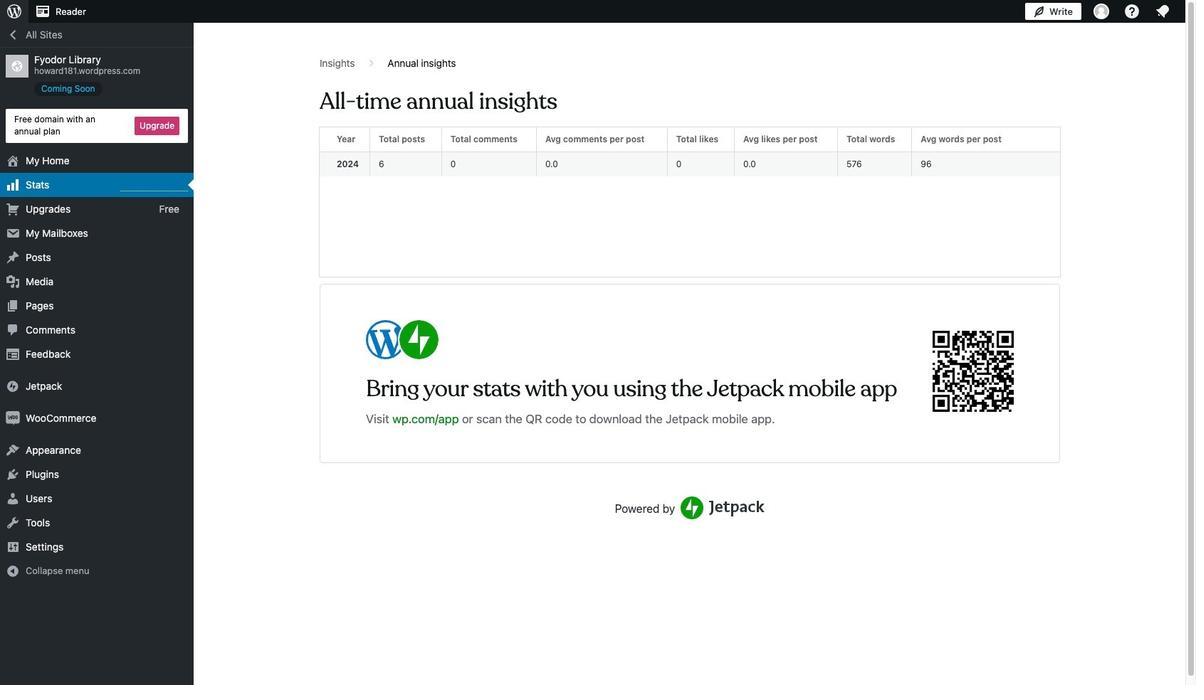 Task type: describe. For each thing, give the bounding box(es) containing it.
manage your sites image
[[6, 3, 23, 20]]

2 img image from the top
[[6, 411, 20, 426]]



Task type: vqa. For each thing, say whether or not it's contained in the screenshot.
group
no



Task type: locate. For each thing, give the bounding box(es) containing it.
main content
[[320, 56, 1061, 543]]

img image
[[6, 379, 20, 394], [6, 411, 20, 426]]

1 img image from the top
[[6, 379, 20, 394]]

1 vertical spatial img image
[[6, 411, 20, 426]]

0 vertical spatial img image
[[6, 379, 20, 394]]

highest hourly views 0 image
[[120, 182, 188, 191]]

help image
[[1124, 3, 1141, 20]]

my profile image
[[1094, 4, 1110, 19]]

manage your notifications image
[[1155, 3, 1172, 20]]



